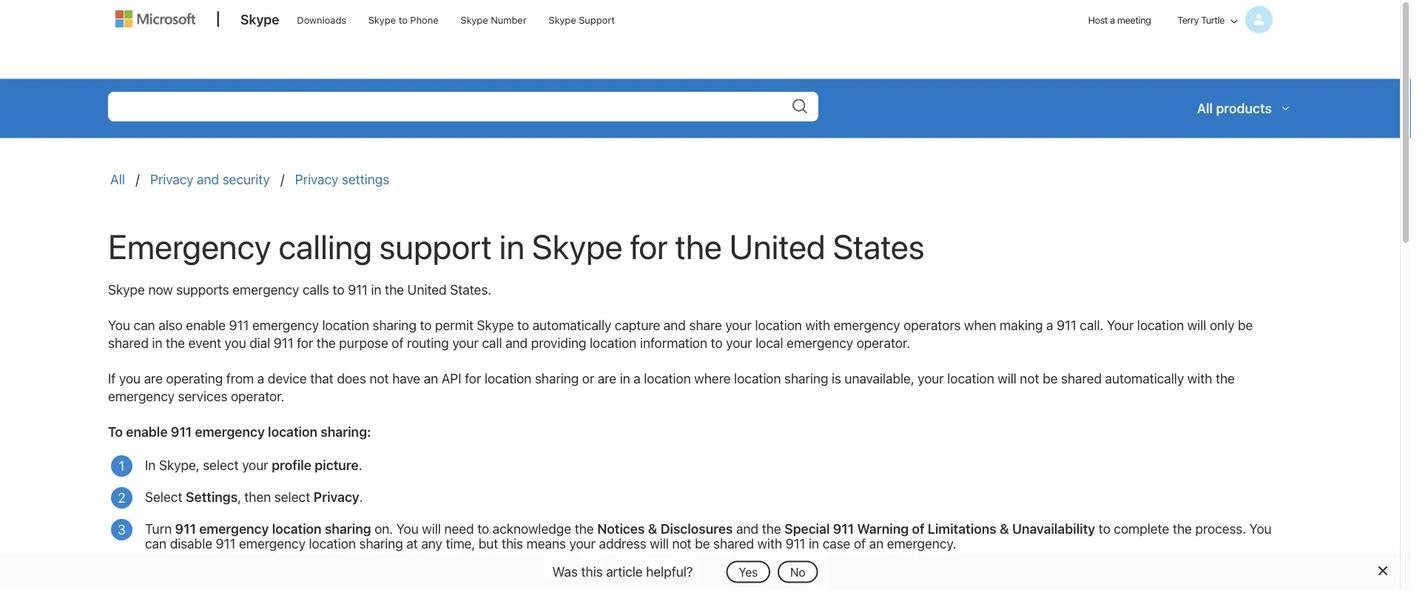 Task type: locate. For each thing, give the bounding box(es) containing it.
location down when
[[948, 370, 995, 386]]

operator. inside if you are operating from a device that does not have an api for location sharing or are in a location where location sharing is unavailable, your location will not be shared automatically with the emergency services operator.
[[231, 388, 284, 404]]

and up information
[[664, 317, 686, 333]]

911 right special
[[833, 521, 854, 536]]

will up 'helpful?'
[[650, 535, 669, 551]]

0 horizontal spatial are
[[144, 370, 163, 386]]

routing
[[407, 335, 449, 351]]

0 vertical spatial an
[[424, 370, 438, 386]]

this inside to complete the process. you can disable 911 emergency location sharing at any time, but this means your address will not be shared with 911 in case of an emergency.
[[502, 535, 523, 551]]

in inside you can also enable 911 emergency location sharing to permit skype to automatically capture and share your location with emergency operators when making a 911 call. your location will only be shared in the event you dial 911 for the purpose of routing your call and providing location information to your local emergency operator.
[[152, 335, 163, 351]]

purpose
[[339, 335, 389, 351]]

only
[[1210, 317, 1235, 333]]

0 vertical spatial select
[[203, 457, 239, 473]]

you right on.
[[397, 521, 419, 536]]

your right unavailable,
[[918, 370, 944, 386]]

1 vertical spatial shared
[[1062, 370, 1102, 386]]

not down making
[[1020, 370, 1040, 386]]

0 horizontal spatial an
[[424, 370, 438, 386]]

911 up no
[[786, 535, 806, 551]]

where
[[695, 370, 731, 386]]

0 horizontal spatial &
[[648, 521, 658, 536]]

.
[[359, 457, 362, 473], [360, 489, 363, 505]]

0 vertical spatial be
[[1239, 317, 1254, 333]]

to right calls
[[333, 282, 345, 298]]

0 horizontal spatial for
[[297, 335, 313, 351]]

& right notices
[[648, 521, 658, 536]]

0 horizontal spatial this
[[502, 535, 523, 551]]

can inside you can also enable 911 emergency location sharing to permit skype to automatically capture and share your location with emergency operators when making a 911 call. your location will only be shared in the event you dial 911 for the purpose of routing your call and providing location information to your local emergency operator.
[[134, 317, 155, 333]]

1 vertical spatial with
[[1188, 370, 1213, 386]]

and right call
[[506, 335, 528, 351]]

1 horizontal spatial select
[[275, 489, 310, 505]]

a right making
[[1047, 317, 1054, 333]]

means
[[527, 535, 566, 551]]

of right warning
[[912, 521, 925, 536]]

1 vertical spatial this
[[582, 563, 603, 579]]

2 horizontal spatial shared
[[1062, 370, 1102, 386]]

skype inside you can also enable 911 emergency location sharing to permit skype to automatically capture and share your location with emergency operators when making a 911 call. your location will only be shared in the event you dial 911 for the purpose of routing your call and providing location information to your local emergency operator.
[[477, 317, 514, 333]]

sharing inside to complete the process. you can disable 911 emergency location sharing at any time, but this means your address will not be shared with 911 in case of an emergency.
[[359, 535, 403, 551]]

1 vertical spatial automatically
[[1106, 370, 1185, 386]]

0 vertical spatial this
[[502, 535, 523, 551]]

can left disable
[[145, 535, 167, 551]]

0 vertical spatial united
[[730, 226, 826, 266]]

1 horizontal spatial united
[[730, 226, 826, 266]]

0 horizontal spatial be
[[695, 535, 710, 551]]

2 horizontal spatial for
[[630, 226, 668, 266]]

emergency.
[[887, 535, 957, 551]]

to right need
[[478, 521, 489, 536]]

1 vertical spatial enable
[[126, 423, 168, 439]]

and up yes
[[737, 521, 759, 536]]

united
[[730, 226, 826, 266], [408, 282, 447, 298]]

1 vertical spatial you
[[397, 521, 419, 536]]

2 vertical spatial with
[[758, 535, 783, 551]]

skype
[[241, 11, 279, 27], [368, 14, 396, 25], [461, 14, 488, 25], [549, 14, 576, 25], [532, 226, 623, 266], [108, 282, 145, 298], [477, 317, 514, 333]]

will left only
[[1188, 317, 1207, 333]]

not up 'helpful?'
[[673, 535, 692, 551]]

you right if
[[119, 370, 141, 386]]

sharing inside you can also enable 911 emergency location sharing to permit skype to automatically capture and share your location with emergency operators when making a 911 call. your location will only be shared in the event you dial 911 for the purpose of routing your call and providing location information to your local emergency operator.
[[373, 317, 417, 333]]

your
[[726, 317, 752, 333], [453, 335, 479, 351], [726, 335, 753, 351], [918, 370, 944, 386], [242, 457, 268, 473], [570, 535, 596, 551]]

privacy
[[150, 171, 194, 187], [295, 171, 339, 187], [314, 489, 360, 505]]

0 horizontal spatial not
[[370, 370, 389, 386]]

from
[[226, 370, 254, 386]]

0 horizontal spatial operator.
[[231, 388, 284, 404]]

0 vertical spatial you
[[108, 317, 130, 333]]

0 horizontal spatial of
[[392, 335, 404, 351]]

you
[[225, 335, 246, 351], [119, 370, 141, 386]]

skype support
[[549, 14, 615, 25]]

not inside to complete the process. you can disable 911 emergency location sharing at any time, but this means your address will not be shared with 911 in case of an emergency.
[[673, 535, 692, 551]]

location left on.
[[309, 535, 356, 551]]

will inside to complete the process. you can disable 911 emergency location sharing at any time, but this means your address will not be shared with 911 in case of an emergency.
[[650, 535, 669, 551]]

1 horizontal spatial for
[[465, 370, 481, 386]]

shared inside if you are operating from a device that does not have an api for location sharing or are in a location where location sharing is unavailable, your location will not be shared automatically with the emergency services operator.
[[1062, 370, 1102, 386]]

can inside to complete the process. you can disable 911 emergency location sharing at any time, but this means your address will not be shared with 911 in case of an emergency.
[[145, 535, 167, 551]]

0 horizontal spatial enable
[[126, 423, 168, 439]]

location down call
[[485, 370, 532, 386]]

privacy left settings
[[295, 171, 339, 187]]

will down making
[[998, 370, 1017, 386]]

1 horizontal spatial this
[[582, 563, 603, 579]]

shared down call. your
[[1062, 370, 1102, 386]]

0 vertical spatial operator.
[[857, 335, 911, 351]]

0 vertical spatial automatically
[[533, 317, 612, 333]]

select down profile
[[275, 489, 310, 505]]

0 horizontal spatial automatically
[[533, 317, 612, 333]]

1 vertical spatial you
[[119, 370, 141, 386]]

0 vertical spatial for
[[630, 226, 668, 266]]

1 horizontal spatial operator.
[[857, 335, 911, 351]]

you left also
[[108, 317, 130, 333]]

privacy settings
[[295, 171, 390, 187]]

location down local
[[734, 370, 781, 386]]

select up settings
[[203, 457, 239, 473]]

skype for skype now supports emergency calls to 911 in the united states.
[[108, 282, 145, 298]]

in inside if you are operating from a device that does not have an api for location sharing or are in a location where location sharing is unavailable, your location will not be shared automatically with the emergency services operator.
[[620, 370, 631, 386]]

emergency down the then
[[239, 535, 306, 551]]

an left api on the left bottom of the page
[[424, 370, 438, 386]]

if
[[108, 370, 116, 386]]

was
[[553, 563, 578, 579]]

location down information
[[644, 370, 691, 386]]

emergency down if
[[108, 388, 175, 404]]

this right "was"
[[582, 563, 603, 579]]

is
[[832, 370, 842, 386]]

sharing
[[373, 317, 417, 333], [535, 370, 579, 386], [785, 370, 829, 386], [325, 521, 371, 536], [359, 535, 403, 551]]

emergency up dial
[[252, 317, 319, 333]]

you inside you can also enable 911 emergency location sharing to permit skype to automatically capture and share your location with emergency operators when making a 911 call. your location will only be shared in the event you dial 911 for the purpose of routing your call and providing location information to your local emergency operator.
[[108, 317, 130, 333]]

1 horizontal spatial of
[[854, 535, 866, 551]]

of
[[392, 335, 404, 351], [912, 521, 925, 536], [854, 535, 866, 551]]

operator. down from
[[231, 388, 284, 404]]

privacy right all link
[[150, 171, 194, 187]]

0 horizontal spatial you
[[108, 317, 130, 333]]

operator.
[[857, 335, 911, 351], [231, 388, 284, 404]]

shared up if
[[108, 335, 149, 351]]

are left operating
[[144, 370, 163, 386]]

sharing up the purpose
[[373, 317, 417, 333]]

your up "was"
[[570, 535, 596, 551]]

0 vertical spatial with
[[806, 317, 831, 333]]

skype to phone
[[368, 14, 439, 25]]

not
[[370, 370, 389, 386], [1020, 370, 1040, 386], [673, 535, 692, 551]]

but
[[479, 535, 499, 551]]

0 horizontal spatial shared
[[108, 335, 149, 351]]

2 vertical spatial be
[[695, 535, 710, 551]]

1 horizontal spatial you
[[225, 335, 246, 351]]

a
[[1111, 14, 1115, 25], [1047, 317, 1054, 333], [257, 370, 264, 386], [634, 370, 641, 386]]

states
[[833, 226, 925, 266]]

location
[[322, 317, 369, 333], [755, 317, 802, 333], [1138, 317, 1185, 333], [590, 335, 637, 351], [485, 370, 532, 386], [644, 370, 691, 386], [734, 370, 781, 386], [948, 370, 995, 386], [268, 423, 318, 439], [272, 521, 322, 536], [309, 535, 356, 551]]

phone
[[410, 14, 439, 25]]

then
[[245, 489, 271, 505]]

emergency up in skype, select your profile picture .
[[195, 423, 265, 439]]

terry turtle
[[1178, 14, 1225, 25]]

select
[[203, 457, 239, 473], [275, 489, 310, 505]]

you inside you can also enable 911 emergency location sharing to permit skype to automatically capture and share your location with emergency operators when making a 911 call. your location will only be shared in the event you dial 911 for the purpose of routing your call and providing location information to your local emergency operator.
[[225, 335, 246, 351]]

sharing left at on the left of the page
[[359, 535, 403, 551]]

location up profile
[[268, 423, 318, 439]]

operator. up unavailable,
[[857, 335, 911, 351]]

this
[[502, 535, 523, 551], [582, 563, 603, 579]]

to enable 911 emergency location sharing:
[[108, 423, 371, 439]]

to down share
[[711, 335, 723, 351]]

with inside to complete the process. you can disable 911 emergency location sharing at any time, but this means your address will not be shared with 911 in case of an emergency.
[[758, 535, 783, 551]]

2 horizontal spatial be
[[1239, 317, 1254, 333]]

shared inside you can also enable 911 emergency location sharing to permit skype to automatically capture and share your location with emergency operators when making a 911 call. your location will only be shared in the event you dial 911 for the purpose of routing your call and providing location information to your local emergency operator.
[[108, 335, 149, 351]]

emergency inside to complete the process. you can disable 911 emergency location sharing at any time, but this means your address will not be shared with 911 in case of an emergency.
[[239, 535, 306, 551]]

911 right disable
[[216, 535, 236, 551]]

notices
[[598, 521, 645, 536]]

disable
[[170, 535, 212, 551]]

the inside to complete the process. you can disable 911 emergency location sharing at any time, but this means your address will not be shared with 911 in case of an emergency.
[[1173, 521, 1193, 536]]

an right case
[[870, 535, 884, 551]]

host
[[1089, 14, 1108, 25]]

downloads link
[[290, 1, 353, 36]]

0 vertical spatial enable
[[186, 317, 226, 333]]

0 horizontal spatial united
[[408, 282, 447, 298]]

1 horizontal spatial shared
[[714, 535, 754, 551]]

1 horizontal spatial automatically
[[1106, 370, 1185, 386]]

meeting
[[1118, 14, 1151, 25]]

1 horizontal spatial enable
[[186, 317, 226, 333]]

with
[[806, 317, 831, 333], [1188, 370, 1213, 386], [758, 535, 783, 551]]

helpful?
[[646, 563, 693, 579]]

1 vertical spatial can
[[145, 535, 167, 551]]

skype now supports emergency calls to 911 in the united states.
[[108, 282, 492, 298]]

enable up event
[[186, 317, 226, 333]]

emergency inside if you are operating from a device that does not have an api for location sharing or are in a location where location sharing is unavailable, your location will not be shared automatically with the emergency services operator.
[[108, 388, 175, 404]]

2 vertical spatial for
[[465, 370, 481, 386]]

turn 911 emergency location sharing on. you will need to acknowledge the notices & disclosures and the special 911 warning of limitations & unavailability
[[145, 521, 1096, 536]]

of right case
[[854, 535, 866, 551]]

sharing left or at the bottom left of the page
[[535, 370, 579, 386]]

avatar image
[[1246, 6, 1273, 33]]

0 horizontal spatial with
[[758, 535, 783, 551]]

1 vertical spatial .
[[360, 489, 363, 505]]

911
[[348, 282, 368, 298], [229, 317, 249, 333], [1057, 317, 1077, 333], [274, 335, 294, 351], [171, 423, 192, 439], [175, 521, 196, 536], [833, 521, 854, 536], [216, 535, 236, 551], [786, 535, 806, 551]]

to
[[399, 14, 408, 25], [333, 282, 345, 298], [420, 317, 432, 333], [518, 317, 529, 333], [711, 335, 723, 351], [478, 521, 489, 536], [1099, 521, 1111, 536]]

skype for skype
[[241, 11, 279, 27]]

not left have
[[370, 370, 389, 386]]

1 vertical spatial united
[[408, 282, 447, 298]]

your up the then
[[242, 457, 268, 473]]

1 horizontal spatial &
[[1000, 521, 1010, 536]]

automatically down call. your
[[1106, 370, 1185, 386]]

emergency up is at the bottom right of the page
[[787, 335, 854, 351]]

2 horizontal spatial with
[[1188, 370, 1213, 386]]

1 horizontal spatial with
[[806, 317, 831, 333]]

for inside if you are operating from a device that does not have an api for location sharing or are in a location where location sharing is unavailable, your location will not be shared automatically with the emergency services operator.
[[465, 370, 481, 386]]

permit
[[435, 317, 474, 333]]

automatically inside if you are operating from a device that does not have an api for location sharing or are in a location where location sharing is unavailable, your location will not be shared automatically with the emergency services operator.
[[1106, 370, 1185, 386]]

1 horizontal spatial are
[[598, 370, 617, 386]]

911 left call. your
[[1057, 317, 1077, 333]]

privacy settings link
[[295, 171, 390, 187]]

settings
[[186, 489, 238, 505]]

privacy for privacy settings
[[295, 171, 339, 187]]

1 horizontal spatial an
[[870, 535, 884, 551]]

your inside if you are operating from a device that does not have an api for location sharing or are in a location where location sharing is unavailable, your location will not be shared automatically with the emergency services operator.
[[918, 370, 944, 386]]

an inside to complete the process. you can disable 911 emergency location sharing at any time, but this means your address will not be shared with 911 in case of an emergency.
[[870, 535, 884, 551]]

enable
[[186, 317, 226, 333], [126, 423, 168, 439]]

be
[[1239, 317, 1254, 333], [1043, 370, 1058, 386], [695, 535, 710, 551]]

providing
[[531, 335, 587, 351]]

0 horizontal spatial you
[[119, 370, 141, 386]]

your right share
[[726, 317, 752, 333]]

enable right the to
[[126, 423, 168, 439]]

to left complete
[[1099, 521, 1111, 536]]

picture
[[315, 457, 359, 473]]

was this article helpful?
[[553, 563, 693, 579]]

will inside if you are operating from a device that does not have an api for location sharing or are in a location where location sharing is unavailable, your location will not be shared automatically with the emergency services operator.
[[998, 370, 1017, 386]]

your left local
[[726, 335, 753, 351]]

you can also enable 911 emergency location sharing to permit skype to automatically capture and share your location with emergency operators when making a 911 call. your location will only be shared in the event you dial 911 for the purpose of routing your call and providing location information to your local emergency operator.
[[108, 317, 1254, 351]]

no button
[[778, 561, 818, 583]]

all
[[110, 171, 128, 187]]

for inside you can also enable 911 emergency location sharing to permit skype to automatically capture and share your location with emergency operators when making a 911 call. your location will only be shared in the event you dial 911 for the purpose of routing your call and providing location information to your local emergency operator.
[[297, 335, 313, 351]]

1 vertical spatial be
[[1043, 370, 1058, 386]]

be inside you can also enable 911 emergency location sharing to permit skype to automatically capture and share your location with emergency operators when making a 911 call. your location will only be shared in the event you dial 911 for the purpose of routing your call and providing location information to your local emergency operator.
[[1239, 317, 1254, 333]]

1 vertical spatial for
[[297, 335, 313, 351]]

of left 'routing'
[[392, 335, 404, 351]]

a inside you can also enable 911 emergency location sharing to permit skype to automatically capture and share your location with emergency operators when making a 911 call. your location will only be shared in the event you dial 911 for the purpose of routing your call and providing location information to your local emergency operator.
[[1047, 317, 1054, 333]]

0 vertical spatial can
[[134, 317, 155, 333]]

menu bar containing host a meeting
[[109, 1, 1292, 78]]

select settings ,
[[145, 489, 241, 505]]

1 horizontal spatial be
[[1043, 370, 1058, 386]]

location down the 'then select privacy .'
[[272, 521, 322, 536]]

can left also
[[134, 317, 155, 333]]

menu bar
[[109, 1, 1292, 78]]

unavailable,
[[845, 370, 915, 386]]

are right or at the bottom left of the page
[[598, 370, 617, 386]]

privacy down picture
[[314, 489, 360, 505]]

call
[[482, 335, 502, 351]]

will
[[1188, 317, 1207, 333], [998, 370, 1017, 386], [422, 521, 441, 536], [650, 535, 669, 551]]

to up 'routing'
[[420, 317, 432, 333]]

this right but
[[502, 535, 523, 551]]

1 vertical spatial an
[[870, 535, 884, 551]]

in inside to complete the process. you can disable 911 emergency location sharing at any time, but this means your address will not be shared with 911 in case of an emergency.
[[809, 535, 820, 551]]

will right at on the left of the page
[[422, 521, 441, 536]]

1 vertical spatial operator.
[[231, 388, 284, 404]]

None text field
[[108, 92, 819, 121]]

for
[[630, 226, 668, 266], [297, 335, 313, 351], [465, 370, 481, 386]]

0 vertical spatial you
[[225, 335, 246, 351]]

an
[[424, 370, 438, 386], [870, 535, 884, 551]]

limitations
[[928, 521, 997, 536]]

2 & from the left
[[1000, 521, 1010, 536]]

privacy and security link
[[150, 171, 270, 187]]

be inside to complete the process. you can disable 911 emergency location sharing at any time, but this means your address will not be shared with 911 in case of an emergency.
[[695, 535, 710, 551]]

shared up yes
[[714, 535, 754, 551]]

automatically up providing
[[533, 317, 612, 333]]

2 vertical spatial shared
[[714, 535, 754, 551]]

& right the limitations
[[1000, 521, 1010, 536]]

you left dial
[[225, 335, 246, 351]]

0 vertical spatial shared
[[108, 335, 149, 351]]

emergency down ,
[[199, 521, 269, 536]]

1 are from the left
[[144, 370, 163, 386]]

&
[[648, 521, 658, 536], [1000, 521, 1010, 536]]

1 horizontal spatial not
[[673, 535, 692, 551]]



Task type: describe. For each thing, give the bounding box(es) containing it.
article
[[606, 563, 643, 579]]

when
[[965, 317, 997, 333]]

settings
[[342, 171, 390, 187]]

or
[[582, 370, 595, 386]]

all link
[[110, 171, 128, 187]]

dial
[[250, 335, 270, 351]]

1 & from the left
[[648, 521, 658, 536]]

operator. inside you can also enable 911 emergency location sharing to permit skype to automatically capture and share your location with emergency operators when making a 911 call. your location will only be shared in the event you dial 911 for the purpose of routing your call and providing location information to your local emergency operator.
[[857, 335, 911, 351]]

location up the purpose
[[322, 317, 369, 333]]

disclosures
[[661, 521, 733, 536]]

support
[[380, 226, 492, 266]]

capture
[[615, 317, 661, 333]]

host a meeting
[[1089, 14, 1151, 25]]

in skype, select your profile picture .
[[145, 457, 362, 473]]

device
[[268, 370, 307, 386]]

local
[[756, 335, 784, 351]]

operators
[[904, 317, 961, 333]]

,
[[238, 489, 241, 505]]

a right from
[[257, 370, 264, 386]]

location inside to complete the process. you can disable 911 emergency location sharing at any time, but this means your address will not be shared with 911 in case of an emergency.
[[309, 535, 356, 551]]

making
[[1000, 317, 1043, 333]]

911 right the turn
[[175, 521, 196, 536]]

and left security
[[197, 171, 219, 187]]

skype for skype number
[[461, 14, 488, 25]]

skype number link
[[454, 1, 534, 36]]

your inside to complete the process. you can disable 911 emergency location sharing at any time, but this means your address will not be shared with 911 in case of an emergency.
[[570, 535, 596, 551]]

microsoft image
[[115, 10, 195, 27]]

dismiss the survey image
[[1377, 565, 1389, 577]]

a right host
[[1111, 14, 1115, 25]]

process. you
[[1196, 521, 1272, 536]]

supports
[[176, 282, 229, 298]]

of inside you can also enable 911 emergency location sharing to permit skype to automatically capture and share your location with emergency operators when making a 911 call. your location will only be shared in the event you dial 911 for the purpose of routing your call and providing location information to your local emergency operator.
[[392, 335, 404, 351]]

in
[[145, 457, 156, 473]]

share
[[690, 317, 722, 333]]

911 right calls
[[348, 282, 368, 298]]

to complete the process. you can disable 911 emergency location sharing at any time, but this means your address will not be shared with 911 in case of an emergency.
[[145, 521, 1272, 551]]

911 up skype, on the left bottom of the page
[[171, 423, 192, 439]]

2 horizontal spatial not
[[1020, 370, 1040, 386]]

calls
[[303, 282, 329, 298]]

1 vertical spatial select
[[275, 489, 310, 505]]

yes button
[[727, 561, 771, 583]]

skype to phone link
[[362, 1, 445, 36]]

enable inside you can also enable 911 emergency location sharing to permit skype to automatically capture and share your location with emergency operators when making a 911 call. your location will only be shared in the event you dial 911 for the purpose of routing your call and providing location information to your local emergency operator.
[[186, 317, 226, 333]]

skype for skype support
[[549, 14, 576, 25]]

emergency left calls
[[233, 282, 299, 298]]

does
[[337, 370, 366, 386]]

an inside if you are operating from a device that does not have an api for location sharing or are in a location where location sharing is unavailable, your location will not be shared automatically with the emergency services operator.
[[424, 370, 438, 386]]

event
[[188, 335, 221, 351]]

a right or at the bottom left of the page
[[634, 370, 641, 386]]

emergency
[[108, 226, 271, 266]]

will inside you can also enable 911 emergency location sharing to permit skype to automatically capture and share your location with emergency operators when making a 911 call. your location will only be shared in the event you dial 911 for the purpose of routing your call and providing location information to your local emergency operator.
[[1188, 317, 1207, 333]]

have
[[392, 370, 421, 386]]

sharing:
[[321, 423, 371, 439]]

host a meeting link
[[1077, 1, 1163, 39]]

your down permit
[[453, 335, 479, 351]]

sharing left on.
[[325, 521, 371, 536]]

support
[[579, 14, 615, 25]]

shared inside to complete the process. you can disable 911 emergency location sharing at any time, but this means your address will not be shared with 911 in case of an emergency.
[[714, 535, 754, 551]]

to
[[108, 423, 123, 439]]

sharing left is at the bottom right of the page
[[785, 370, 829, 386]]

select
[[145, 489, 182, 505]]

skype,
[[159, 457, 200, 473]]

skype support link
[[542, 1, 622, 36]]

now
[[148, 282, 173, 298]]

unavailability
[[1013, 521, 1096, 536]]

you inside if you are operating from a device that does not have an api for location sharing or are in a location where location sharing is unavailable, your location will not be shared automatically with the emergency services operator.
[[119, 370, 141, 386]]

call. your
[[1080, 317, 1134, 333]]

location down capture
[[590, 335, 637, 351]]

location up local
[[755, 317, 802, 333]]

no
[[791, 565, 806, 579]]

skype for skype to phone
[[368, 14, 396, 25]]

0 horizontal spatial select
[[203, 457, 239, 473]]

emergency up unavailable,
[[834, 317, 901, 333]]

time,
[[446, 535, 475, 551]]

skype number
[[461, 14, 527, 25]]

automatically inside you can also enable 911 emergency location sharing to permit skype to automatically capture and share your location with emergency operators when making a 911 call. your location will only be shared in the event you dial 911 for the purpose of routing your call and providing location information to your local emergency operator.
[[533, 317, 612, 333]]

api
[[442, 370, 462, 386]]

0 vertical spatial .
[[359, 457, 362, 473]]

on.
[[375, 521, 393, 536]]

911 right dial
[[274, 335, 294, 351]]

location right call. your
[[1138, 317, 1185, 333]]

to inside to complete the process. you can disable 911 emergency location sharing at any time, but this means your address will not be shared with 911 in case of an emergency.
[[1099, 521, 1111, 536]]

also
[[159, 317, 183, 333]]

complete
[[1114, 521, 1170, 536]]

number
[[491, 14, 527, 25]]

1 horizontal spatial you
[[397, 521, 419, 536]]

case
[[823, 535, 851, 551]]

that
[[310, 370, 334, 386]]

operating
[[166, 370, 223, 386]]

information
[[640, 335, 708, 351]]

privacy for privacy and security
[[150, 171, 194, 187]]

to left the phone
[[399, 14, 408, 25]]

the inside if you are operating from a device that does not have an api for location sharing or are in a location where location sharing is unavailable, your location will not be shared automatically with the emergency services operator.
[[1216, 370, 1236, 386]]

acknowledge
[[493, 521, 572, 536]]

to right permit
[[518, 317, 529, 333]]

of inside to complete the process. you can disable 911 emergency location sharing at any time, but this means your address will not be shared with 911 in case of an emergency.
[[854, 535, 866, 551]]

911 down supports
[[229, 317, 249, 333]]

turn
[[145, 521, 172, 536]]

need
[[444, 521, 474, 536]]

if you are operating from a device that does not have an api for location sharing or are in a location where location sharing is unavailable, your location will not be shared automatically with the emergency services operator.
[[108, 370, 1236, 404]]

calling
[[279, 226, 372, 266]]

be inside if you are operating from a device that does not have an api for location sharing or are in a location where location sharing is unavailable, your location will not be shared automatically with the emergency services operator.
[[1043, 370, 1058, 386]]

yes
[[739, 565, 758, 579]]

services
[[178, 388, 228, 404]]

emergency calling support in skype for the united states
[[108, 226, 925, 266]]

turtle
[[1202, 14, 1225, 25]]

terry turtle link
[[1171, 1, 1281, 42]]

states.
[[450, 282, 492, 298]]

with inside if you are operating from a device that does not have an api for location sharing or are in a location where location sharing is unavailable, your location will not be shared automatically with the emergency services operator.
[[1188, 370, 1213, 386]]

address
[[599, 535, 647, 551]]

profile
[[272, 457, 312, 473]]

privacy and security
[[150, 171, 270, 187]]

special
[[785, 521, 830, 536]]

2 are from the left
[[598, 370, 617, 386]]

with inside you can also enable 911 emergency location sharing to permit skype to automatically capture and share your location with emergency operators when making a 911 call. your location will only be shared in the event you dial 911 for the purpose of routing your call and providing location information to your local emergency operator.
[[806, 317, 831, 333]]

terry
[[1178, 14, 1199, 25]]

at
[[407, 535, 418, 551]]

warning
[[858, 521, 909, 536]]

2 horizontal spatial of
[[912, 521, 925, 536]]



Task type: vqa. For each thing, say whether or not it's contained in the screenshot.
the topmost gst
no



